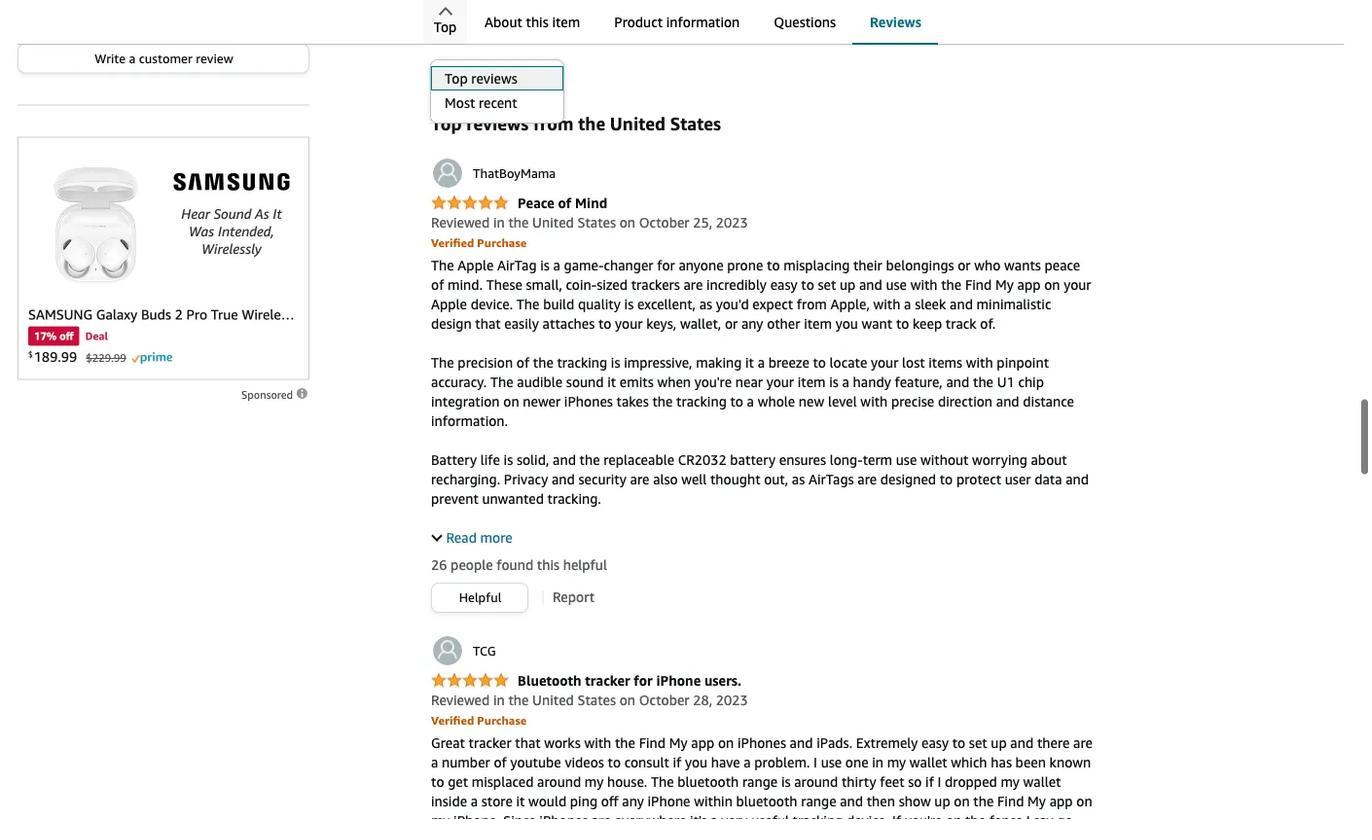 Task type: locate. For each thing, give the bounding box(es) containing it.
united inside reviewed in the united states on october 25, 2023 verified purchase
[[533, 215, 574, 231]]

found
[[497, 557, 534, 573]]

0 horizontal spatial one
[[492, 530, 515, 546]]

united
[[610, 113, 666, 134], [533, 215, 574, 231], [533, 692, 574, 709]]

you're inside reviewed in the united states on october 28, 2023 verified purchase great tracker that works with the find my app on iphones and ipads. extremely easy to set up and there are a number of youtube videos to consult if you have a problem. i use one in my wallet which has been known to get misplaced around my house. the bluetooth range is around thirty feet so if i dropped my wallet inside a store it would ping off any iphone within bluetooth range and then show up on the find my app on my iphone. since iphones are everywhere it's a very useful tracking device. if you're on the fence i sa
[[905, 813, 943, 820]]

airtag down invested
[[601, 627, 641, 643]]

reviewed
[[431, 215, 490, 231], [431, 692, 490, 709]]

one inside however, one drawback is the lack of a hole for a keyring or lanyard attachment, which means you'll need a separate accessory for this. also, it's worth noting that airtags are most effective within the apple ecosystem, so android users may not find them as versatile.
[[492, 530, 515, 546]]

2 2023 from the top
[[716, 692, 748, 709]]

a down near
[[747, 394, 754, 410]]

1 verified purchase link from the top
[[431, 234, 527, 250]]

reviewed inside reviewed in the united states on october 25, 2023 verified purchase
[[431, 215, 490, 231]]

which
[[931, 530, 967, 546], [951, 755, 988, 771]]

incredibly
[[707, 277, 767, 293]]

0 vertical spatial so
[[503, 569, 517, 585]]

1 vertical spatial peace
[[899, 627, 935, 643]]

0 horizontal spatial around
[[537, 774, 581, 790]]

small,
[[526, 277, 563, 293]]

app
[[1018, 277, 1041, 293], [691, 735, 715, 751], [1050, 794, 1073, 810]]

top for top reviews
[[439, 64, 457, 76]]

purchase for 28,
[[477, 714, 527, 728]]

2 around from the left
[[795, 774, 838, 790]]

use up designed
[[896, 452, 917, 468]]

are down anyone
[[684, 277, 703, 293]]

apple down the you'll
[[999, 549, 1035, 565]]

2 vertical spatial as
[[727, 569, 740, 585]]

list box
[[430, 66, 564, 115]]

with down handy
[[861, 394, 888, 410]]

a down locate
[[843, 374, 850, 390]]

set inside the apple airtag is a game-changer for anyone prone to misplacing their belongings or who wants peace of mind. these small, coin-sized trackers are incredibly easy to set up and use with the find my app on your apple device. the build quality is excellent, as you'd expect from apple, with a sleek and minimalistic design that easily attaches to your keys, wallet, or any other item you want to keep track of.
[[818, 277, 836, 293]]

26 people found this helpful
[[431, 557, 607, 573]]

unwanted
[[482, 491, 544, 507]]

top for top
[[434, 19, 457, 35]]

the up also,
[[594, 530, 615, 546]]

on inside the precision of the tracking is impressive, making it a breeze to locate your lost items with pinpoint accuracy. the audible sound it emits when you're near your item is a handy feature, and the u1 chip integration on newer iphones takes the tracking to a whole new level with precise direction and distance information.
[[504, 394, 519, 410]]

and up "track"
[[950, 296, 973, 312]]

effective
[[876, 549, 929, 565]]

get
[[448, 774, 468, 790]]

device. down then
[[847, 813, 889, 820]]

from inside the apple airtag is a game-changer for anyone prone to misplacing their belongings or who wants peace of mind. these small, coin-sized trackers are incredibly easy to set up and use with the find my app on your apple device. the build quality is excellent, as you'd expect from apple, with a sleek and minimalistic design that easily attaches to your keys, wallet, or any other item you want to keep track of.
[[797, 296, 827, 312]]

1 vertical spatial or
[[725, 316, 738, 332]]

top for top reviews most recent
[[445, 70, 468, 87]]

the down precision
[[491, 374, 514, 390]]

use
[[886, 277, 907, 293], [896, 452, 917, 468], [821, 755, 842, 771]]

peace of mind
[[518, 195, 608, 211]]

verified inside reviewed in the united states on october 25, 2023 verified purchase
[[431, 236, 474, 250]]

airtags up versatile.
[[769, 549, 815, 565]]

2 horizontal spatial up
[[991, 735, 1007, 751]]

list item
[[471, 0, 627, 19], [627, 0, 783, 19], [783, 0, 938, 19]]

bluetooth up useful
[[736, 794, 798, 810]]

that inside however, one drawback is the lack of a hole for a keyring or lanyard attachment, which means you'll need a separate accessory for this. also, it's worth noting that airtags are most effective within the apple ecosystem, so android users may not find them as versatile.
[[740, 549, 766, 565]]

so inside reviewed in the united states on october 28, 2023 verified purchase great tracker that works with the find my app on iphones and ipads. extremely easy to set up and there are a number of youtube videos to consult if you have a problem. i use one in my wallet which has been known to get misplaced around my house. the bluetooth range is around thirty feet so if i dropped my wallet inside a store it would ping off any iphone within bluetooth range and then show up on the find my app on my iphone. since iphones are everywhere it's a very useful tracking device. if you're on the fence i sa
[[908, 774, 922, 790]]

2 vertical spatial app
[[1050, 794, 1073, 810]]

1 vertical spatial from
[[797, 296, 827, 312]]

0 horizontal spatial any
[[622, 794, 644, 810]]

i down ipads.
[[814, 755, 818, 771]]

verified purchase link up mind.
[[431, 234, 527, 250]]

3 list item from the left
[[783, 0, 938, 19]]

reviewed for 25,
[[431, 215, 490, 231]]

you
[[836, 316, 858, 332], [685, 755, 708, 771]]

find inside the apple airtag is a game-changer for anyone prone to misplacing their belongings or who wants peace of mind. these small, coin-sized trackers are incredibly easy to set up and use with the find my app on your apple device. the build quality is excellent, as you'd expect from apple, with a sleek and minimalistic design that easily attaches to your keys, wallet, or any other item you want to keep track of.
[[966, 277, 992, 293]]

1 horizontal spatial wallet
[[1024, 774, 1061, 790]]

to left 'keep'
[[896, 316, 910, 332]]

is up emits
[[611, 355, 621, 371]]

top reviews
[[439, 64, 496, 76]]

within inside reviewed in the united states on october 28, 2023 verified purchase great tracker that works with the find my app on iphones and ipads. extremely easy to set up and there are a number of youtube videos to consult if you have a problem. i use one in my wallet which has been known to get misplaced around my house. the bluetooth range is around thirty feet so if i dropped my wallet inside a store it would ping off any iphone within bluetooth range and then show up on the find my app on my iphone. since iphones are everywhere it's a very useful tracking device. if you're on the fence i sa
[[694, 794, 733, 810]]

a inside in summary, if you're deeply invested in the apple ecosystem and often find yourself searching for misplaced items, the apple airtag is a worthwhile investment that provides peace of mind and efficient tracking capabilities.
[[657, 627, 665, 643]]

0 horizontal spatial so
[[503, 569, 517, 585]]

of inside however, one drawback is the lack of a hole for a keyring or lanyard attachment, which means you'll need a separate accessory for this. also, it's worth noting that airtags are most effective within the apple ecosystem, so android users may not find them as versatile.
[[646, 530, 659, 546]]

also,
[[601, 549, 631, 565]]

for
[[657, 257, 675, 273], [704, 530, 722, 546], [550, 549, 568, 565], [1018, 608, 1036, 624], [634, 673, 653, 689]]

1 vertical spatial app
[[691, 735, 715, 751]]

is
[[541, 257, 550, 273], [625, 296, 634, 312], [611, 355, 621, 371], [830, 374, 839, 390], [504, 452, 513, 468], [581, 530, 591, 546], [644, 627, 654, 643], [782, 774, 791, 790]]

wallet,
[[680, 316, 722, 332]]

purchase for 25,
[[477, 236, 527, 250]]

misplaced inside reviewed in the united states on october 28, 2023 verified purchase great tracker that works with the find my app on iphones and ipads. extremely easy to set up and there are a number of youtube videos to consult if you have a problem. i use one in my wallet which has been known to get misplaced around my house. the bluetooth range is around thirty feet so if i dropped my wallet inside a store it would ping off any iphone within bluetooth range and then show up on the find my app on my iphone. since iphones are everywhere it's a very useful tracking device. if you're on the fence i sa
[[472, 774, 534, 790]]

2 vertical spatial find
[[998, 794, 1024, 810]]

prone
[[727, 257, 764, 273]]

list
[[471, 0, 1369, 19]]

you inside reviewed in the united states on october 28, 2023 verified purchase great tracker that works with the find my app on iphones and ipads. extremely easy to set up and there are a number of youtube videos to consult if you have a problem. i use one in my wallet which has been known to get misplaced around my house. the bluetooth range is around thirty feet so if i dropped my wallet inside a store it would ping off any iphone within bluetooth range and then show up on the find my app on my iphone. since iphones are everywhere it's a very useful tracking device. if you're on the fence i sa
[[685, 755, 708, 771]]

1 horizontal spatial tracker
[[585, 673, 631, 689]]

so inside however, one drawback is the lack of a hole for a keyring or lanyard attachment, which means you'll need a separate accessory for this. also, it's worth noting that airtags are most effective within the apple ecosystem, so android users may not find them as versatile.
[[503, 569, 517, 585]]

handy
[[853, 374, 891, 390]]

1 horizontal spatial one
[[846, 755, 869, 771]]

the up accuracy.
[[431, 355, 454, 371]]

the down when
[[653, 394, 673, 410]]

with
[[911, 277, 938, 293], [874, 296, 901, 312], [966, 355, 994, 371], [861, 394, 888, 410], [584, 735, 612, 751]]

find
[[966, 277, 992, 293], [639, 735, 666, 751], [998, 794, 1024, 810]]

1 vertical spatial this
[[537, 557, 560, 573]]

2 horizontal spatial my
[[1028, 794, 1046, 810]]

states inside reviewed in the united states on october 25, 2023 verified purchase
[[578, 215, 616, 231]]

reviews inside the top reviews most recent
[[471, 70, 518, 87]]

within inside however, one drawback is the lack of a hole for a keyring or lanyard attachment, which means you'll need a separate accessory for this. also, it's worth noting that airtags are most effective within the apple ecosystem, so android users may not find them as versatile.
[[933, 549, 971, 565]]

1 horizontal spatial you're
[[695, 374, 732, 390]]

1 vertical spatial easy
[[922, 735, 949, 751]]

there
[[1038, 735, 1070, 751]]

accessory
[[488, 549, 547, 565]]

you're down making
[[695, 374, 732, 390]]

2 vertical spatial united
[[533, 692, 574, 709]]

thatboymama link
[[431, 157, 556, 190]]

1 list item from the left
[[471, 0, 627, 19]]

verified for 25,
[[431, 236, 474, 250]]

october inside reviewed in the united states on october 25, 2023 verified purchase
[[639, 215, 690, 231]]

1 horizontal spatial it's
[[690, 813, 707, 820]]

purchase up 'youtube'
[[477, 714, 527, 728]]

1 vertical spatial verified purchase link
[[431, 712, 527, 728]]

thatboymama
[[473, 166, 556, 181]]

a down invested
[[657, 627, 665, 643]]

integration
[[431, 394, 500, 410]]

hole
[[674, 530, 701, 546]]

around down problem.
[[795, 774, 838, 790]]

1 horizontal spatial set
[[969, 735, 988, 751]]

0 horizontal spatial i
[[814, 755, 818, 771]]

2023 for 25,
[[716, 215, 748, 231]]

iphone.
[[454, 813, 500, 820]]

thirty
[[842, 774, 877, 790]]

extender expand image
[[432, 531, 443, 542]]

0 vertical spatial app
[[1018, 277, 1041, 293]]

reviews
[[870, 14, 922, 30]]

is up this.
[[581, 530, 591, 546]]

0 vertical spatial united
[[610, 113, 666, 134]]

easy inside reviewed in the united states on october 28, 2023 verified purchase great tracker that works with the find my app on iphones and ipads. extremely easy to set up and there are a number of youtube videos to consult if you have a problem. i use one in my wallet which has been known to get misplaced around my house. the bluetooth range is around thirty feet so if i dropped my wallet inside a store it would ping off any iphone within bluetooth range and then show up on the find my app on my iphone. since iphones are everywhere it's a very useful tracking device. if you're on the fence i sa
[[922, 735, 949, 751]]

1 vertical spatial use
[[896, 452, 917, 468]]

0 vertical spatial verified
[[431, 236, 474, 250]]

0 horizontal spatial if
[[511, 608, 519, 624]]

that inside in summary, if you're deeply invested in the apple ecosystem and often find yourself searching for misplaced items, the apple airtag is a worthwhile investment that provides peace of mind and efficient tracking capabilities.
[[814, 627, 840, 643]]

iphones down would
[[540, 813, 588, 820]]

i left dropped
[[938, 774, 942, 790]]

or right keyring
[[786, 530, 799, 546]]

2 purchase from the top
[[477, 714, 527, 728]]

you're inside in summary, if you're deeply invested in the apple ecosystem and often find yourself searching for misplaced items, the apple airtag is a worthwhile investment that provides peace of mind and efficient tracking capabilities.
[[523, 608, 560, 624]]

verified inside reviewed in the united states on october 28, 2023 verified purchase great tracker that works with the find my app on iphones and ipads. extremely easy to set up and there are a number of youtube videos to consult if you have a problem. i use one in my wallet which has been known to get misplaced around my house. the bluetooth range is around thirty feet so if i dropped my wallet inside a store it would ping off any iphone within bluetooth range and then show up on the find my app on my iphone. since iphones are everywhere it's a very useful tracking device. if you're on the fence i sa
[[431, 714, 474, 728]]

that
[[475, 316, 501, 332], [740, 549, 766, 565], [814, 627, 840, 643], [515, 735, 541, 751]]

if up items,
[[511, 608, 519, 624]]

0 vertical spatial my
[[996, 277, 1014, 293]]

2 vertical spatial i
[[1027, 813, 1031, 820]]

one up accessory
[[492, 530, 515, 546]]

to inside battery life is solid, and the replaceable cr2032 battery ensures long-term use without worrying about recharging. privacy and security are also well thought out, as airtags are designed to protect user data and prevent unwanted tracking.
[[940, 472, 953, 488]]

use inside reviewed in the united states on october 28, 2023 verified purchase great tracker that works with the find my app on iphones and ipads. extremely easy to set up and there are a number of youtube videos to consult if you have a problem. i use one in my wallet which has been known to get misplaced around my house. the bluetooth range is around thirty feet so if i dropped my wallet inside a store it would ping off any iphone within bluetooth range and then show up on the find my app on my iphone. since iphones are everywhere it's a very useful tracking device. if you're on the fence i sa
[[821, 755, 842, 771]]

0 vertical spatial as
[[700, 296, 713, 312]]

for up trackers
[[657, 257, 675, 273]]

0 horizontal spatial device.
[[471, 296, 513, 312]]

1 purchase from the top
[[477, 236, 527, 250]]

means
[[970, 530, 1011, 546]]

verified up mind.
[[431, 236, 474, 250]]

which up dropped
[[951, 755, 988, 771]]

item inside the precision of the tracking is impressive, making it a breeze to locate your lost items with pinpoint accuracy. the audible sound it emits when you're near your item is a handy feature, and the u1 chip integration on newer iphones takes the tracking to a whole new level with precise direction and distance information.
[[798, 374, 826, 390]]

is inside reviewed in the united states on october 28, 2023 verified purchase great tracker that works with the find my app on iphones and ipads. extremely easy to set up and there are a number of youtube videos to consult if you have a problem. i use one in my wallet which has been known to get misplaced around my house. the bluetooth range is around thirty feet so if i dropped my wallet inside a store it would ping off any iphone within bluetooth range and then show up on the find my app on my iphone. since iphones are everywhere it's a very useful tracking device. if you're on the fence i sa
[[782, 774, 791, 790]]

this down drawback
[[537, 557, 560, 573]]

peace
[[1045, 257, 1081, 273], [899, 627, 935, 643]]

a
[[129, 51, 136, 66], [553, 257, 561, 273], [904, 296, 912, 312], [758, 355, 765, 371], [843, 374, 850, 390], [747, 394, 754, 410], [663, 530, 670, 546], [726, 530, 733, 546], [1085, 530, 1092, 546], [657, 627, 665, 643], [431, 755, 438, 771], [744, 755, 751, 771], [471, 794, 478, 810], [711, 813, 718, 820]]

0 horizontal spatial wallet
[[910, 755, 948, 771]]

tracking down in
[[431, 647, 482, 663]]

1 vertical spatial 2023
[[716, 692, 748, 709]]

verified for 28,
[[431, 714, 474, 728]]

the up security
[[580, 452, 600, 468]]

verified
[[431, 236, 474, 250], [431, 714, 474, 728]]

level
[[828, 394, 857, 410]]

0 horizontal spatial as
[[700, 296, 713, 312]]

a left sleek
[[904, 296, 912, 312]]

are
[[684, 277, 703, 293], [630, 472, 650, 488], [858, 472, 877, 488], [818, 549, 837, 565], [1074, 735, 1093, 751], [592, 813, 611, 820]]

so down accessory
[[503, 569, 517, 585]]

item up dropdown icon
[[552, 14, 580, 30]]

peace inside in summary, if you're deeply invested in the apple ecosystem and often find yourself searching for misplaced items, the apple airtag is a worthwhile investment that provides peace of mind and efficient tracking capabilities.
[[899, 627, 935, 643]]

videos
[[565, 755, 604, 771]]

sponsored link
[[241, 385, 310, 404]]

apple inside however, one drawback is the lack of a hole for a keyring or lanyard attachment, which means you'll need a separate accessory for this. also, it's worth noting that airtags are most effective within the apple ecosystem, so android users may not find them as versatile.
[[999, 549, 1035, 565]]

my up minimalistic
[[996, 277, 1014, 293]]

one inside reviewed in the united states on october 28, 2023 verified purchase great tracker that works with the find my app on iphones and ipads. extremely easy to set up and there are a number of youtube videos to consult if you have a problem. i use one in my wallet which has been known to get misplaced around my house. the bluetooth range is around thirty feet so if i dropped my wallet inside a store it would ping off any iphone within bluetooth range and then show up on the find my app on my iphone. since iphones are everywhere it's a very useful tracking device. if you're on the fence i sa
[[846, 755, 869, 771]]

find up provides
[[875, 608, 899, 624]]

october left 28,
[[639, 692, 690, 709]]

you down apple,
[[836, 316, 858, 332]]

youtube
[[511, 755, 561, 771]]

2023 right 25,
[[716, 215, 748, 231]]

1 horizontal spatial around
[[795, 774, 838, 790]]

this.
[[572, 549, 598, 565]]

1 vertical spatial find
[[639, 735, 666, 751]]

is inside battery life is solid, and the replaceable cr2032 battery ensures long-term use without worrying about recharging. privacy and security are also well thought out, as airtags are designed to protect user data and prevent unwanted tracking.
[[504, 452, 513, 468]]

0 vertical spatial any
[[742, 316, 764, 332]]

may
[[608, 569, 634, 585]]

1 reviewed from the top
[[431, 215, 490, 231]]

2023 inside reviewed in the united states on october 28, 2023 verified purchase great tracker that works with the find my app on iphones and ipads. extremely easy to set up and there are a number of youtube videos to consult if you have a problem. i use one in my wallet which has been known to get misplaced around my house. the bluetooth range is around thirty feet so if i dropped my wallet inside a store it would ping off any iphone within bluetooth range and then show up on the find my app on my iphone. since iphones are everywhere it's a very useful tracking device. if you're on the fence i sa
[[716, 692, 748, 709]]

airtags down long- on the bottom of page
[[809, 472, 854, 488]]

about this item
[[485, 14, 580, 30]]

battery
[[730, 452, 776, 468]]

2 vertical spatial you're
[[905, 813, 943, 820]]

2023 inside reviewed in the united states on october 25, 2023 verified purchase
[[716, 215, 748, 231]]

2 verified purchase link from the top
[[431, 712, 527, 728]]

works
[[545, 735, 581, 751]]

the up the worthwhile
[[679, 608, 699, 624]]

a up iphone.
[[471, 794, 478, 810]]

1 vertical spatial reviewed
[[431, 692, 490, 709]]

and up direction
[[947, 374, 970, 390]]

united inside reviewed in the united states on october 28, 2023 verified purchase great tracker that works with the find my app on iphones and ipads. extremely easy to set up and there are a number of youtube videos to consult if you have a problem. i use one in my wallet which has been known to get misplaced around my house. the bluetooth range is around thirty feet so if i dropped my wallet inside a store it would ping off any iphone within bluetooth range and then show up on the find my app on my iphone. since iphones are everywhere it's a very useful tracking device. if you're on the fence i sa
[[533, 692, 574, 709]]

1 vertical spatial united
[[533, 215, 574, 231]]

attaches
[[543, 316, 595, 332]]

reviews down recent on the left
[[467, 113, 529, 134]]

1 vertical spatial you're
[[523, 608, 560, 624]]

0 vertical spatial item
[[552, 14, 580, 30]]

2 horizontal spatial i
[[1027, 813, 1031, 820]]

2 verified from the top
[[431, 714, 474, 728]]

misplaced up store
[[472, 774, 534, 790]]

a up near
[[758, 355, 765, 371]]

are down replaceable
[[630, 472, 650, 488]]

with down the belongings
[[911, 277, 938, 293]]

of.
[[981, 316, 996, 332]]

the left fence on the right bottom of page
[[966, 813, 986, 820]]

it inside reviewed in the united states on october 28, 2023 verified purchase great tracker that works with the find my app on iphones and ipads. extremely easy to set up and there are a number of youtube videos to consult if you have a problem. i use one in my wallet which has been known to get misplaced around my house. the bluetooth range is around thirty feet so if i dropped my wallet inside a store it would ping off any iphone within bluetooth range and then show up on the find my app on my iphone. since iphones are everywhere it's a very useful tracking device. if you're on the fence i sa
[[516, 794, 525, 810]]

1 horizontal spatial app
[[1018, 277, 1041, 293]]

0 vertical spatial find
[[966, 277, 992, 293]]

0 vertical spatial airtag
[[497, 257, 537, 273]]

dropped
[[945, 774, 998, 790]]

apple up mind.
[[458, 257, 494, 273]]

the down the consult
[[651, 774, 674, 790]]

find up the consult
[[639, 735, 666, 751]]

1 vertical spatial iphone
[[648, 794, 691, 810]]

of inside reviewed in the united states on october 28, 2023 verified purchase great tracker that works with the find my app on iphones and ipads. extremely easy to set up and there are a number of youtube videos to consult if you have a problem. i use one in my wallet which has been known to get misplaced around my house. the bluetooth range is around thirty feet so if i dropped my wallet inside a store it would ping off any iphone within bluetooth range and then show up on the find my app on my iphone. since iphones are everywhere it's a very useful tracking device. if you're on the fence i sa
[[494, 755, 507, 771]]

0 vertical spatial you
[[836, 316, 858, 332]]

october inside reviewed in the united states on october 28, 2023 verified purchase great tracker that works with the find my app on iphones and ipads. extremely easy to set up and there are a number of youtube videos to consult if you have a problem. i use one in my wallet which has been known to get misplaced around my house. the bluetooth range is around thirty feet so if i dropped my wallet inside a store it would ping off any iphone within bluetooth range and then show up on the find my app on my iphone. since iphones are everywhere it's a very useful tracking device. if you're on the fence i sa
[[639, 692, 690, 709]]

in right invested
[[664, 608, 675, 624]]

october left 25,
[[639, 215, 690, 231]]

app down wants
[[1018, 277, 1041, 293]]

bluetooth
[[678, 774, 739, 790], [736, 794, 798, 810]]

states inside reviewed in the united states on october 28, 2023 verified purchase great tracker that works with the find my app on iphones and ipads. extremely easy to set up and there are a number of youtube videos to consult if you have a problem. i use one in my wallet which has been known to get misplaced around my house. the bluetooth range is around thirty feet so if i dropped my wallet inside a store it would ping off any iphone within bluetooth range and then show up on the find my app on my iphone. since iphones are everywhere it's a very useful tracking device. if you're on the fence i sa
[[578, 692, 616, 709]]

1 horizontal spatial easy
[[922, 735, 949, 751]]

airtags inside battery life is solid, and the replaceable cr2032 battery ensures long-term use without worrying about recharging. privacy and security are also well thought out, as airtags are designed to protect user data and prevent unwanted tracking.
[[809, 472, 854, 488]]

0 vertical spatial one
[[492, 530, 515, 546]]

2 reviewed from the top
[[431, 692, 490, 709]]

1 vertical spatial purchase
[[477, 714, 527, 728]]

reviewed inside reviewed in the united states on october 28, 2023 verified purchase great tracker that works with the find my app on iphones and ipads. extremely easy to set up and there are a number of youtube videos to consult if you have a problem. i use one in my wallet which has been known to get misplaced around my house. the bluetooth range is around thirty feet so if i dropped my wallet inside a store it would ping off any iphone within bluetooth range and then show up on the find my app on my iphone. since iphones are everywhere it's a very useful tracking device. if you're on the fence i sa
[[431, 692, 490, 709]]

2 vertical spatial it
[[516, 794, 525, 810]]

use inside the apple airtag is a game-changer for anyone prone to misplacing their belongings or who wants peace of mind. these small, coin-sized trackers are incredibly easy to set up and use with the find my app on your apple device. the build quality is excellent, as you'd expect from apple, with a sleek and minimalistic design that easily attaches to your keys, wallet, or any other item you want to keep track of.
[[886, 277, 907, 293]]

reviewed in the united states on october 25, 2023 verified purchase
[[431, 215, 748, 250]]

range
[[743, 774, 778, 790], [801, 794, 837, 810]]

0 vertical spatial verified purchase link
[[431, 234, 527, 250]]

iphones
[[564, 394, 613, 410], [738, 735, 786, 751], [540, 813, 588, 820]]

use down the belongings
[[886, 277, 907, 293]]

0 horizontal spatial it
[[516, 794, 525, 810]]

are inside however, one drawback is the lack of a hole for a keyring or lanyard attachment, which means you'll need a separate accessory for this. also, it's worth noting that airtags are most effective within the apple ecosystem, so android users may not find them as versatile.
[[818, 549, 837, 565]]

purchase
[[477, 236, 527, 250], [477, 714, 527, 728]]

read more button
[[431, 530, 513, 546]]

game-
[[564, 257, 604, 273]]

leave feedback on sponsored ad element
[[241, 388, 310, 401]]

0 vertical spatial i
[[814, 755, 818, 771]]

the down means in the bottom of the page
[[975, 549, 995, 565]]

1 horizontal spatial if
[[673, 755, 682, 771]]

1 vertical spatial so
[[908, 774, 922, 790]]

2 october from the top
[[639, 692, 690, 709]]

the up sleek
[[942, 277, 962, 293]]

in inside reviewed in the united states on october 25, 2023 verified purchase
[[493, 215, 505, 231]]

0 horizontal spatial up
[[840, 277, 856, 293]]

that down keyring
[[740, 549, 766, 565]]

1 horizontal spatial so
[[908, 774, 922, 790]]

it's up not
[[635, 549, 652, 565]]

reviews for most
[[471, 70, 518, 87]]

1 2023 from the top
[[716, 215, 748, 231]]

1 horizontal spatial or
[[786, 530, 799, 546]]

0 vertical spatial device.
[[471, 296, 513, 312]]

0 vertical spatial within
[[933, 549, 971, 565]]

airtag
[[497, 257, 537, 273], [601, 627, 641, 643]]

you're
[[695, 374, 732, 390], [523, 608, 560, 624], [905, 813, 943, 820]]

for inside in summary, if you're deeply invested in the apple ecosystem and often find yourself searching for misplaced items, the apple airtag is a worthwhile investment that provides peace of mind and efficient tracking capabilities.
[[1018, 608, 1036, 624]]

28,
[[693, 692, 713, 709]]

of inside the apple airtag is a game-changer for anyone prone to misplacing their belongings or who wants peace of mind. these small, coin-sized trackers are incredibly easy to set up and use with the find my app on your apple device. the build quality is excellent, as you'd expect from apple, with a sleek and minimalistic design that easily attaches to your keys, wallet, or any other item you want to keep track of.
[[431, 277, 444, 293]]

build
[[543, 296, 575, 312]]

1 october from the top
[[639, 215, 690, 231]]

belongings
[[886, 257, 955, 273]]

1 vertical spatial find
[[875, 608, 899, 624]]

my down videos
[[585, 774, 604, 790]]

reviews up most recent link
[[471, 70, 518, 87]]

list box containing top reviews
[[430, 66, 564, 115]]

1 vertical spatial it
[[608, 374, 616, 390]]

that left easily
[[475, 316, 501, 332]]

1 vertical spatial item
[[804, 316, 832, 332]]

as inside the apple airtag is a game-changer for anyone prone to misplacing their belongings or who wants peace of mind. these small, coin-sized trackers are incredibly easy to set up and use with the find my app on your apple device. the build quality is excellent, as you'd expect from apple, with a sleek and minimalistic design that easily attaches to your keys, wallet, or any other item you want to keep track of.
[[700, 296, 713, 312]]

misplaced inside in summary, if you're deeply invested in the apple ecosystem and often find yourself searching for misplaced items, the apple airtag is a worthwhile investment that provides peace of mind and efficient tracking capabilities.
[[431, 627, 493, 643]]

the
[[431, 257, 454, 273], [517, 296, 540, 312], [431, 355, 454, 371], [491, 374, 514, 390], [651, 774, 674, 790]]

bluetooth down have
[[678, 774, 739, 790]]

from down dropdown icon
[[534, 113, 574, 134]]

1 vertical spatial i
[[938, 774, 942, 790]]

is down 'sized'
[[625, 296, 634, 312]]

breeze
[[769, 355, 810, 371]]

bluetooth tracker for iphone users.
[[518, 673, 742, 689]]

so
[[503, 569, 517, 585], [908, 774, 922, 790]]

purchase inside reviewed in the united states on october 28, 2023 verified purchase great tracker that works with the find my app on iphones and ipads. extremely easy to set up and there are a number of youtube videos to consult if you have a problem. i use one in my wallet which has been known to get misplaced around my house. the bluetooth range is around thirty feet so if i dropped my wallet inside a store it would ping off any iphone within bluetooth range and then show up on the find my app on my iphone. since iphones are everywhere it's a very useful tracking device. if you're on the fence i sa
[[477, 714, 527, 728]]

it's inside reviewed in the united states on october 28, 2023 verified purchase great tracker that works with the find my app on iphones and ipads. extremely easy to set up and there are a number of youtube videos to consult if you have a problem. i use one in my wallet which has been known to get misplaced around my house. the bluetooth range is around thirty feet so if i dropped my wallet inside a store it would ping off any iphone within bluetooth range and then show up on the find my app on my iphone. since iphones are everywhere it's a very useful tracking device. if you're on the fence i sa
[[690, 813, 707, 820]]

device. down the these
[[471, 296, 513, 312]]

need
[[1051, 530, 1082, 546]]

0 vertical spatial 2023
[[716, 215, 748, 231]]

separate
[[431, 549, 484, 565]]

2 vertical spatial if
[[926, 774, 934, 790]]

1 vertical spatial within
[[694, 794, 733, 810]]

sleek
[[915, 296, 947, 312]]

product information
[[614, 14, 740, 30]]

if
[[511, 608, 519, 624], [673, 755, 682, 771], [926, 774, 934, 790]]

are down lanyard
[[818, 549, 837, 565]]

wallet
[[910, 755, 948, 771], [1024, 774, 1061, 790]]

1 horizontal spatial within
[[933, 549, 971, 565]]

airtag inside in summary, if you're deeply invested in the apple ecosystem and often find yourself searching for misplaced items, the apple airtag is a worthwhile investment that provides peace of mind and efficient tracking capabilities.
[[601, 627, 641, 643]]

as down 'ensures'
[[792, 472, 805, 488]]

| image
[[543, 591, 544, 605]]

top inside the top reviews most recent
[[445, 70, 468, 87]]

1 horizontal spatial from
[[797, 296, 827, 312]]

prevent
[[431, 491, 479, 507]]

1 vertical spatial device.
[[847, 813, 889, 820]]

and up the been at the bottom
[[1011, 735, 1034, 751]]

on inside reviewed in the united states on october 25, 2023 verified purchase
[[620, 215, 636, 231]]

is up level
[[830, 374, 839, 390]]

top for top reviews from the united states
[[431, 113, 462, 134]]

1 verified from the top
[[431, 236, 474, 250]]

up up apple,
[[840, 277, 856, 293]]

1 horizontal spatial any
[[742, 316, 764, 332]]

0 horizontal spatial you
[[685, 755, 708, 771]]

1 vertical spatial set
[[969, 735, 988, 751]]

your
[[1064, 277, 1092, 293], [615, 316, 643, 332], [871, 355, 899, 371], [767, 374, 794, 390]]

2 vertical spatial my
[[1028, 794, 1046, 810]]

it's left very
[[690, 813, 707, 820]]

about
[[485, 14, 523, 30]]

1 around from the left
[[537, 774, 581, 790]]

1 vertical spatial one
[[846, 755, 869, 771]]

data
[[1035, 472, 1063, 488]]

i right fence on the right bottom of page
[[1027, 813, 1031, 820]]

2 vertical spatial use
[[821, 755, 842, 771]]

feature,
[[895, 374, 943, 390]]

0 horizontal spatial from
[[534, 113, 574, 134]]

or down you'd
[[725, 316, 738, 332]]

0 vertical spatial use
[[886, 277, 907, 293]]

1 vertical spatial range
[[801, 794, 837, 810]]

states
[[670, 113, 721, 134], [578, 215, 616, 231], [578, 692, 616, 709]]

item inside the apple airtag is a game-changer for anyone prone to misplacing their belongings or who wants peace of mind. these small, coin-sized trackers are incredibly easy to set up and use with the find my app on your apple device. the build quality is excellent, as you'd expect from apple, with a sleek and minimalistic design that easily attaches to your keys, wallet, or any other item you want to keep track of.
[[804, 316, 832, 332]]

united for 25,
[[533, 215, 574, 231]]

the inside the apple airtag is a game-changer for anyone prone to misplacing their belongings or who wants peace of mind. these small, coin-sized trackers are incredibly easy to set up and use with the find my app on your apple device. the build quality is excellent, as you'd expect from apple, with a sleek and minimalistic design that easily attaches to your keys, wallet, or any other item you want to keep track of.
[[942, 277, 962, 293]]

0 vertical spatial you're
[[695, 374, 732, 390]]

designed
[[881, 472, 937, 488]]

0 vertical spatial purchase
[[477, 236, 527, 250]]

purchase inside reviewed in the united states on october 25, 2023 verified purchase
[[477, 236, 527, 250]]

are inside the apple airtag is a game-changer for anyone prone to misplacing their belongings or who wants peace of mind. these small, coin-sized trackers are incredibly easy to set up and use with the find my app on your apple device. the build quality is excellent, as you'd expect from apple, with a sleek and minimalistic design that easily attaches to your keys, wallet, or any other item you want to keep track of.
[[684, 277, 703, 293]]

the left u1
[[973, 374, 994, 390]]

2 vertical spatial states
[[578, 692, 616, 709]]

0 horizontal spatial easy
[[771, 277, 798, 293]]

iphone up everywhere
[[648, 794, 691, 810]]

or inside however, one drawback is the lack of a hole for a keyring or lanyard attachment, which means you'll need a separate accessory for this. also, it's worth noting that airtags are most effective within the apple ecosystem, so android users may not find them as versatile.
[[786, 530, 799, 546]]



Task type: describe. For each thing, give the bounding box(es) containing it.
very
[[722, 813, 748, 820]]

find inside however, one drawback is the lack of a hole for a keyring or lanyard attachment, which means you'll need a separate accessory for this. also, it's worth noting that airtags are most effective within the apple ecosystem, so android users may not find them as versatile.
[[663, 569, 687, 585]]

ensures
[[779, 452, 826, 468]]

report link
[[553, 589, 595, 605]]

2 vertical spatial iphones
[[540, 813, 588, 820]]

you inside the apple airtag is a game-changer for anyone prone to misplacing their belongings or who wants peace of mind. these small, coin-sized trackers are incredibly easy to set up and use with the find my app on your apple device. the build quality is excellent, as you'd expect from apple, with a sleek and minimalistic design that easily attaches to your keys, wallet, or any other item you want to keep track of.
[[836, 316, 858, 332]]

to down misplacing
[[801, 277, 815, 293]]

information
[[667, 14, 740, 30]]

mind
[[955, 627, 987, 643]]

mind.
[[448, 277, 483, 293]]

tracker inside reviewed in the united states on october 28, 2023 verified purchase great tracker that works with the find my app on iphones and ipads. extremely easy to set up and there are a number of youtube videos to consult if you have a problem. i use one in my wallet which has been known to get misplaced around my house. the bluetooth range is around thirty feet so if i dropped my wallet inside a store it would ping off any iphone within bluetooth range and then show up on the find my app on my iphone. since iphones are everywhere it's a very useful tracking device. if you're on the fence i sa
[[469, 735, 512, 751]]

and up tracking.
[[552, 472, 575, 488]]

takes
[[617, 394, 649, 410]]

a left hole
[[663, 530, 670, 546]]

tracking down when
[[677, 394, 727, 410]]

the apple airtag is a game-changer for anyone prone to misplacing their belongings or who wants peace of mind. these small, coin-sized trackers are incredibly easy to set up and use with the find my app on your apple device. the build quality is excellent, as you'd expect from apple, with a sleek and minimalistic design that easily attaches to your keys, wallet, or any other item you want to keep track of.
[[431, 257, 1092, 332]]

airtag inside the apple airtag is a game-changer for anyone prone to misplacing their belongings or who wants peace of mind. these small, coin-sized trackers are incredibly easy to set up and use with the find my app on your apple device. the build quality is excellent, as you'd expect from apple, with a sleek and minimalistic design that easily attaches to your keys, wallet, or any other item you want to keep track of.
[[497, 257, 537, 273]]

tracking inside reviewed in the united states on october 28, 2023 verified purchase great tracker that works with the find my app on iphones and ipads. extremely easy to set up and there are a number of youtube videos to consult if you have a problem. i use one in my wallet which has been known to get misplaced around my house. the bluetooth range is around thirty feet so if i dropped my wallet inside a store it would ping off any iphone within bluetooth range and then show up on the find my app on my iphone. since iphones are everywhere it's a very useful tracking device. if you're on the fence i sa
[[793, 813, 843, 820]]

been
[[1016, 755, 1046, 771]]

to up dropped
[[953, 735, 966, 751]]

dropdown image
[[547, 66, 557, 74]]

everywhere
[[615, 813, 687, 820]]

my inside the apple airtag is a game-changer for anyone prone to misplacing their belongings or who wants peace of mind. these small, coin-sized trackers are incredibly easy to set up and use with the find my app on your apple device. the build quality is excellent, as you'd expect from apple, with a sleek and minimalistic design that easily attaches to your keys, wallet, or any other item you want to keep track of.
[[996, 277, 1014, 293]]

to left get
[[431, 774, 444, 790]]

useful
[[752, 813, 789, 820]]

these
[[486, 277, 523, 293]]

without
[[921, 452, 969, 468]]

track
[[946, 316, 977, 332]]

0 horizontal spatial app
[[691, 735, 715, 751]]

precision
[[458, 355, 513, 371]]

to down quality
[[599, 316, 612, 332]]

attachment,
[[852, 530, 927, 546]]

a right have
[[744, 755, 751, 771]]

1 vertical spatial wallet
[[1024, 774, 1061, 790]]

worth
[[655, 549, 692, 565]]

device. inside the apple airtag is a game-changer for anyone prone to misplacing their belongings or who wants peace of mind. these small, coin-sized trackers are incredibly easy to set up and use with the find my app on your apple device. the build quality is excellent, as you'd expect from apple, with a sleek and minimalistic design that easily attaches to your keys, wallet, or any other item you want to keep track of.
[[471, 296, 513, 312]]

worthwhile
[[668, 627, 738, 643]]

however, one drawback is the lack of a hole for a keyring or lanyard attachment, which means you'll need a separate accessory for this. also, it's worth noting that airtags are most effective within the apple ecosystem, so android users may not find them as versatile.
[[431, 530, 1092, 585]]

the up easily
[[517, 296, 540, 312]]

the down bluetooth
[[509, 692, 529, 709]]

who
[[975, 257, 1001, 273]]

to down near
[[731, 394, 744, 410]]

0 vertical spatial wallet
[[910, 755, 948, 771]]

cr2032
[[678, 452, 727, 468]]

are down term
[[858, 472, 877, 488]]

android
[[520, 569, 569, 585]]

and down searching
[[990, 627, 1014, 643]]

invested
[[609, 608, 660, 624]]

most
[[445, 95, 475, 111]]

2 list item from the left
[[627, 0, 783, 19]]

states for 28,
[[578, 692, 616, 709]]

airtags inside however, one drawback is the lack of a hole for a keyring or lanyard attachment, which means you'll need a separate accessory for this. also, it's worth noting that airtags are most effective within the apple ecosystem, so android users may not find them as versatile.
[[769, 549, 815, 565]]

my down inside
[[431, 813, 450, 820]]

keys,
[[646, 316, 677, 332]]

states for 25,
[[578, 215, 616, 231]]

which inside reviewed in the united states on october 28, 2023 verified purchase great tracker that works with the find my app on iphones and ipads. extremely easy to set up and there are a number of youtube videos to consult if you have a problem. i use one in my wallet which has been known to get misplaced around my house. the bluetooth range is around thirty feet so if i dropped my wallet inside a store it would ping off any iphone within bluetooth range and then show up on the find my app on my iphone. since iphones are everywhere it's a very useful tracking device. if you're on the fence i sa
[[951, 755, 988, 771]]

verified purchase link for reviewed in the united states on october 25, 2023
[[431, 234, 527, 250]]

minimalistic
[[977, 296, 1052, 312]]

have
[[711, 755, 740, 771]]

ecosystem
[[742, 608, 807, 624]]

and right data
[[1066, 472, 1089, 488]]

peace inside the apple airtag is a game-changer for anyone prone to misplacing their belongings or who wants peace of mind. these small, coin-sized trackers are incredibly easy to set up and use with the find my app on your apple device. the build quality is excellent, as you'd expect from apple, with a sleek and minimalistic design that easily attaches to your keys, wallet, or any other item you want to keep track of.
[[1045, 257, 1081, 273]]

on inside the apple airtag is a game-changer for anyone prone to misplacing their belongings or who wants peace of mind. these small, coin-sized trackers are incredibly easy to set up and use with the find my app on your apple device. the build quality is excellent, as you'd expect from apple, with a sleek and minimalistic design that easily attaches to your keys, wallet, or any other item you want to keep track of.
[[1045, 277, 1061, 293]]

has
[[991, 755, 1012, 771]]

apple,
[[831, 296, 870, 312]]

easy inside the apple airtag is a game-changer for anyone prone to misplacing their belongings or who wants peace of mind. these small, coin-sized trackers are incredibly easy to set up and use with the find my app on your apple device. the build quality is excellent, as you'd expect from apple, with a sleek and minimalistic design that easily attaches to your keys, wallet, or any other item you want to keep track of.
[[771, 277, 798, 293]]

of inside the precision of the tracking is impressive, making it a breeze to locate your lost items with pinpoint accuracy. the audible sound it emits when you're near your item is a handy feature, and the u1 chip integration on newer iphones takes the tracking to a whole new level with precise direction and distance information.
[[517, 355, 530, 371]]

also
[[653, 472, 678, 488]]

2023 for 28,
[[716, 692, 748, 709]]

top reviews option
[[430, 66, 564, 90]]

is inside in summary, if you're deeply invested in the apple ecosystem and often find yourself searching for misplaced items, the apple airtag is a worthwhile investment that provides peace of mind and efficient tracking capabilities.
[[644, 627, 654, 643]]

0 vertical spatial states
[[670, 113, 721, 134]]

and left the often
[[811, 608, 834, 624]]

of inside the peace of mind link
[[558, 195, 572, 211]]

the inside reviewed in the united states on october 28, 2023 verified purchase great tracker that works with the find my app on iphones and ipads. extremely easy to set up and there are a number of youtube videos to consult if you have a problem. i use one in my wallet which has been known to get misplaced around my house. the bluetooth range is around thirty feet so if i dropped my wallet inside a store it would ping off any iphone within bluetooth range and then show up on the find my app on my iphone. since iphones are everywhere it's a very useful tracking device. if you're on the fence i sa
[[651, 774, 674, 790]]

noting
[[696, 549, 736, 565]]

2 vertical spatial up
[[935, 794, 951, 810]]

recent
[[479, 95, 518, 111]]

the inside reviewed in the united states on october 25, 2023 verified purchase
[[509, 215, 529, 231]]

the down dropped
[[974, 794, 994, 810]]

apple down deeply
[[562, 627, 598, 643]]

to left locate
[[813, 355, 826, 371]]

and down thirty
[[840, 794, 864, 810]]

new
[[799, 394, 825, 410]]

2 horizontal spatial find
[[998, 794, 1024, 810]]

for down drawback
[[550, 549, 568, 565]]

Helpful submit
[[432, 584, 528, 612]]

as inside battery life is solid, and the replaceable cr2032 battery ensures long-term use without worrying about recharging. privacy and security are also well thought out, as airtags are designed to protect user data and prevent unwanted tracking.
[[792, 472, 805, 488]]

1 horizontal spatial it
[[608, 374, 616, 390]]

that inside the apple airtag is a game-changer for anyone prone to misplacing their belongings or who wants peace of mind. these small, coin-sized trackers are incredibly easy to set up and use with the find my app on your apple device. the build quality is excellent, as you'd expect from apple, with a sleek and minimalistic design that easily attaches to your keys, wallet, or any other item you want to keep track of.
[[475, 316, 501, 332]]

to right prone
[[767, 257, 780, 273]]

bluetooth tracker for iphone users. link
[[431, 673, 742, 691]]

questions
[[774, 14, 836, 30]]

are down "off"
[[592, 813, 611, 820]]

is inside however, one drawback is the lack of a hole for a keyring or lanyard attachment, which means you'll need a separate accessory for this. also, it's worth noting that airtags are most effective within the apple ecosystem, so android users may not find them as versatile.
[[581, 530, 591, 546]]

about
[[1031, 452, 1068, 468]]

anyone
[[679, 257, 724, 273]]

in inside in summary, if you're deeply invested in the apple ecosystem and often find yourself searching for misplaced items, the apple airtag is a worthwhile investment that provides peace of mind and efficient tracking capabilities.
[[664, 608, 675, 624]]

1 vertical spatial my
[[669, 735, 688, 751]]

capabilities.
[[485, 647, 558, 663]]

problem.
[[755, 755, 810, 771]]

tracking.
[[548, 491, 601, 507]]

is up small,
[[541, 257, 550, 273]]

ipads.
[[817, 735, 853, 751]]

worrying
[[973, 452, 1028, 468]]

in down extremely at the right bottom
[[872, 755, 884, 771]]

a right "need"
[[1085, 530, 1092, 546]]

investment
[[741, 627, 811, 643]]

u1
[[997, 374, 1015, 390]]

the up mind.
[[431, 257, 454, 273]]

with up want
[[874, 296, 901, 312]]

lack
[[618, 530, 643, 546]]

a up small,
[[553, 257, 561, 273]]

lanyard
[[802, 530, 848, 546]]

2 horizontal spatial it
[[746, 355, 754, 371]]

2 horizontal spatial or
[[958, 257, 971, 273]]

up inside the apple airtag is a game-changer for anyone prone to misplacing their belongings or who wants peace of mind. these small, coin-sized trackers are incredibly easy to set up and use with the find my app on your apple device. the build quality is excellent, as you'd expect from apple, with a sleek and minimalistic design that easily attaches to your keys, wallet, or any other item you want to keep track of.
[[840, 277, 856, 293]]

you're inside the precision of the tracking is impressive, making it a breeze to locate your lost items with pinpoint accuracy. the audible sound it emits when you're near your item is a handy feature, and the u1 chip integration on newer iphones takes the tracking to a whole new level with precise direction and distance information.
[[695, 374, 732, 390]]

1 vertical spatial up
[[991, 735, 1007, 751]]

you'd
[[716, 296, 749, 312]]

the up the consult
[[615, 735, 636, 751]]

off
[[601, 794, 619, 810]]

reviews up most
[[460, 64, 496, 76]]

my up feet
[[887, 755, 906, 771]]

of inside in summary, if you're deeply invested in the apple ecosystem and often find yourself searching for misplaced items, the apple airtag is a worthwhile investment that provides peace of mind and efficient tracking capabilities.
[[939, 627, 952, 643]]

it's inside however, one drawback is the lack of a hole for a keyring or lanyard attachment, which means you'll need a separate accessory for this. also, it's worth noting that airtags are most effective within the apple ecosystem, so android users may not find them as versatile.
[[635, 549, 652, 565]]

bluetooth
[[518, 673, 582, 689]]

which inside however, one drawback is the lack of a hole for a keyring or lanyard attachment, which means you'll need a separate accessory for this. also, it's worth noting that airtags are most effective within the apple ecosystem, so android users may not find them as versatile.
[[931, 530, 967, 546]]

for down invested
[[634, 673, 653, 689]]

0 vertical spatial range
[[743, 774, 778, 790]]

tracking inside in summary, if you're deeply invested in the apple ecosystem and often find yourself searching for misplaced items, the apple airtag is a worthwhile investment that provides peace of mind and efficient tracking capabilities.
[[431, 647, 482, 663]]

for inside the apple airtag is a game-changer for anyone prone to misplacing their belongings or who wants peace of mind. these small, coin-sized trackers are incredibly easy to set up and use with the find my app on your apple device. the build quality is excellent, as you'd expect from apple, with a sleek and minimalistic design that easily attaches to your keys, wallet, or any other item you want to keep track of.
[[657, 257, 675, 273]]

recharging.
[[431, 472, 501, 488]]

reviews for from
[[467, 113, 529, 134]]

0 horizontal spatial or
[[725, 316, 738, 332]]

the inside battery life is solid, and the replaceable cr2032 battery ensures long-term use without worrying about recharging. privacy and security are also well thought out, as airtags are designed to protect user data and prevent unwanted tracking.
[[580, 452, 600, 468]]

iphone inside reviewed in the united states on october 28, 2023 verified purchase great tracker that works with the find my app on iphones and ipads. extremely easy to set up and there are a number of youtube videos to consult if you have a problem. i use one in my wallet which has been known to get misplaced around my house. the bluetooth range is around thirty feet so if i dropped my wallet inside a store it would ping off any iphone within bluetooth range and then show up on the find my app on my iphone. since iphones are everywhere it's a very useful tracking device. if you're on the fence i sa
[[648, 794, 691, 810]]

helpful
[[459, 590, 502, 605]]

accuracy.
[[431, 374, 487, 390]]

read more
[[446, 530, 513, 546]]

in down capabilities.
[[493, 692, 505, 709]]

wants
[[1005, 257, 1041, 273]]

a up 'noting'
[[726, 530, 733, 546]]

battery
[[431, 452, 477, 468]]

october for 25,
[[639, 215, 690, 231]]

device. inside reviewed in the united states on october 28, 2023 verified purchase great tracker that works with the find my app on iphones and ipads. extremely easy to set up and there are a number of youtube videos to consult if you have a problem. i use one in my wallet which has been known to get misplaced around my house. the bluetooth range is around thirty feet so if i dropped my wallet inside a store it would ping off any iphone within bluetooth range and then show up on the find my app on my iphone. since iphones are everywhere it's a very useful tracking device. if you're on the fence i sa
[[847, 813, 889, 820]]

apple up design
[[431, 296, 467, 312]]

united for 28,
[[533, 692, 574, 709]]

0 vertical spatial bluetooth
[[678, 774, 739, 790]]

and up problem.
[[790, 735, 813, 751]]

newer
[[523, 394, 561, 410]]

sized
[[597, 277, 628, 293]]

more
[[480, 530, 513, 546]]

a right write
[[129, 51, 136, 66]]

0 vertical spatial this
[[526, 14, 549, 30]]

tracking up sound
[[557, 355, 608, 371]]

1 vertical spatial iphones
[[738, 735, 786, 751]]

for up 'noting'
[[704, 530, 722, 546]]

information.
[[431, 413, 508, 429]]

tcg
[[473, 644, 496, 659]]

product
[[614, 14, 663, 30]]

not
[[638, 569, 659, 585]]

life
[[481, 452, 500, 468]]

iphones inside the precision of the tracking is impressive, making it a breeze to locate your lost items with pinpoint accuracy. the audible sound it emits when you're near your item is a handy feature, and the u1 chip integration on newer iphones takes the tracking to a whole new level with precise direction and distance information.
[[564, 394, 613, 410]]

verified purchase link for reviewed in the united states on october 28, 2023
[[431, 712, 527, 728]]

and down u1
[[997, 394, 1020, 410]]

with inside reviewed in the united states on october 28, 2023 verified purchase great tracker that works with the find my app on iphones and ipads. extremely easy to set up and there are a number of youtube videos to consult if you have a problem. i use one in my wallet which has been known to get misplaced around my house. the bluetooth range is around thirty feet so if i dropped my wallet inside a store it would ping off any iphone within bluetooth range and then show up on the find my app on my iphone. since iphones are everywhere it's a very useful tracking device. if you're on the fence i sa
[[584, 735, 612, 751]]

impressive,
[[624, 355, 693, 371]]

app inside the apple airtag is a game-changer for anyone prone to misplacing their belongings or who wants peace of mind. these small, coin-sized trackers are incredibly easy to set up and use with the find my app on your apple device. the build quality is excellent, as you'd expect from apple, with a sleek and minimalistic design that easily attaches to your keys, wallet, or any other item you want to keep track of.
[[1018, 277, 1041, 293]]

1 vertical spatial bluetooth
[[736, 794, 798, 810]]

excellent,
[[637, 296, 696, 312]]

protect
[[957, 472, 1002, 488]]

26
[[431, 557, 447, 573]]

trackers
[[631, 277, 680, 293]]

feet
[[880, 774, 905, 790]]

0 horizontal spatial find
[[639, 735, 666, 751]]

great
[[431, 735, 465, 751]]

2 horizontal spatial app
[[1050, 794, 1073, 810]]

use inside battery life is solid, and the replaceable cr2032 battery ensures long-term use without worrying about recharging. privacy and security are also well thought out, as airtags are designed to protect user data and prevent unwanted tracking.
[[896, 452, 917, 468]]

peace
[[518, 195, 555, 211]]

to up house.
[[608, 755, 621, 771]]

the up mind
[[578, 113, 606, 134]]

well
[[682, 472, 707, 488]]

and down the their
[[859, 277, 883, 293]]

as inside however, one drawback is the lack of a hole for a keyring or lanyard attachment, which means you'll need a separate accessory for this. also, it's worth noting that airtags are most effective within the apple ecosystem, so android users may not find them as versatile.
[[727, 569, 740, 585]]

25,
[[693, 215, 713, 231]]

helpful
[[563, 557, 607, 573]]

near
[[736, 374, 763, 390]]

top reviews most recent
[[445, 70, 518, 111]]

apple up the worthwhile
[[703, 608, 739, 624]]

0 vertical spatial from
[[534, 113, 574, 134]]

consult
[[625, 755, 670, 771]]

review
[[196, 51, 233, 66]]

reviewed for 28,
[[431, 692, 490, 709]]

the right items,
[[538, 627, 558, 643]]

the up audible
[[533, 355, 554, 371]]

people
[[451, 557, 493, 573]]

yourself
[[903, 608, 952, 624]]

a left very
[[711, 813, 718, 820]]

2 horizontal spatial if
[[926, 774, 934, 790]]

are up known at the bottom of the page
[[1074, 735, 1093, 751]]

0 vertical spatial iphone
[[657, 673, 701, 689]]

and right solid,
[[553, 452, 576, 468]]

set inside reviewed in the united states on october 28, 2023 verified purchase great tracker that works with the find my app on iphones and ipads. extremely easy to set up and there are a number of youtube videos to consult if you have a problem. i use one in my wallet which has been known to get misplaced around my house. the bluetooth range is around thirty feet so if i dropped my wallet inside a store it would ping off any iphone within bluetooth range and then show up on the find my app on my iphone. since iphones are everywhere it's a very useful tracking device. if you're on the fence i sa
[[969, 735, 988, 751]]

any inside reviewed in the united states on october 28, 2023 verified purchase great tracker that works with the find my app on iphones and ipads. extremely easy to set up and there are a number of youtube videos to consult if you have a problem. i use one in my wallet which has been known to get misplaced around my house. the bluetooth range is around thirty feet so if i dropped my wallet inside a store it would ping off any iphone within bluetooth range and then show up on the find my app on my iphone. since iphones are everywhere it's a very useful tracking device. if you're on the fence i sa
[[622, 794, 644, 810]]

audible
[[517, 374, 563, 390]]

any inside the apple airtag is a game-changer for anyone prone to misplacing their belongings or who wants peace of mind. these small, coin-sized trackers are incredibly easy to set up and use with the find my app on your apple device. the build quality is excellent, as you'd expect from apple, with a sleek and minimalistic design that easily attaches to your keys, wallet, or any other item you want to keep track of.
[[742, 316, 764, 332]]

my down has
[[1001, 774, 1020, 790]]

october for 28,
[[639, 692, 690, 709]]

then
[[867, 794, 896, 810]]

1 vertical spatial if
[[673, 755, 682, 771]]

would
[[529, 794, 567, 810]]

you'll
[[1014, 530, 1048, 546]]

with right the items
[[966, 355, 994, 371]]

a down great
[[431, 755, 438, 771]]

that inside reviewed in the united states on october 28, 2023 verified purchase great tracker that works with the find my app on iphones and ipads. extremely easy to set up and there are a number of youtube videos to consult if you have a problem. i use one in my wallet which has been known to get misplaced around my house. the bluetooth range is around thirty feet so if i dropped my wallet inside a store it would ping off any iphone within bluetooth range and then show up on the find my app on my iphone. since iphones are everywhere it's a very useful tracking device. if you're on the fence i sa
[[515, 735, 541, 751]]

if inside in summary, if you're deeply invested in the apple ecosystem and often find yourself searching for misplaced items, the apple airtag is a worthwhile investment that provides peace of mind and efficient tracking capabilities.
[[511, 608, 519, 624]]

find inside in summary, if you're deeply invested in the apple ecosystem and often find yourself searching for misplaced items, the apple airtag is a worthwhile investment that provides peace of mind and efficient tracking capabilities.
[[875, 608, 899, 624]]

1 horizontal spatial range
[[801, 794, 837, 810]]



Task type: vqa. For each thing, say whether or not it's contained in the screenshot.
In Stock
no



